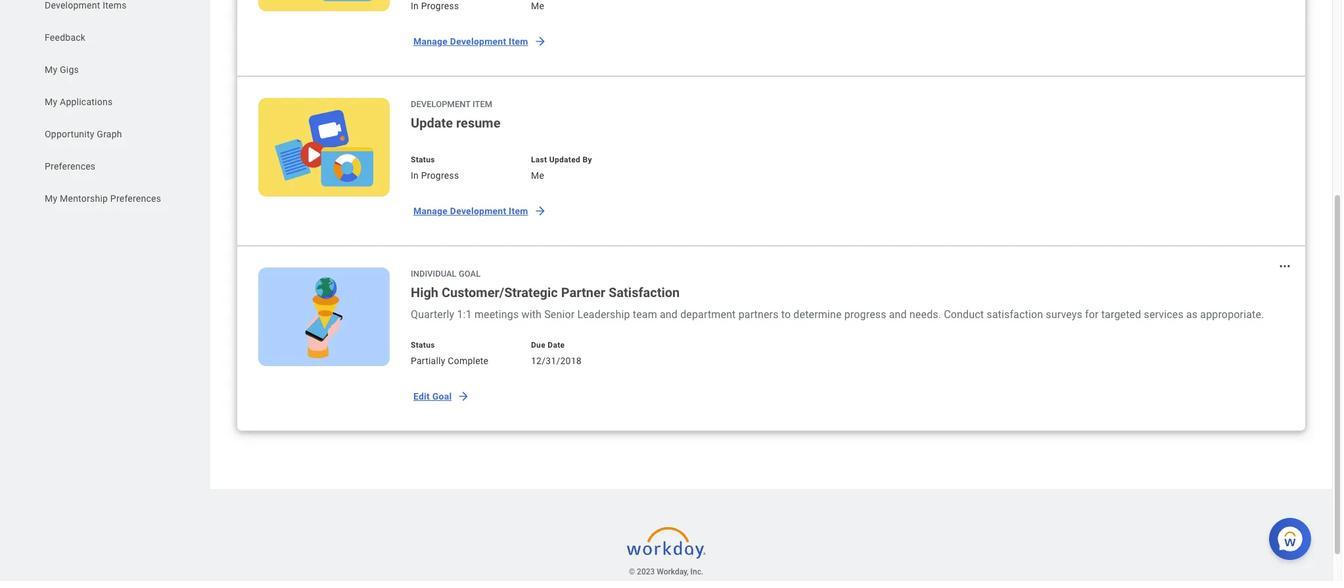 Task type: locate. For each thing, give the bounding box(es) containing it.
my for my mentorship preferences
[[45, 193, 57, 204]]

workday,
[[657, 567, 689, 577]]

goal for individual goal
[[459, 269, 481, 279]]

last updated by me
[[531, 155, 592, 181]]

status inside status partially complete
[[411, 341, 435, 350]]

manage development item button down status in progress
[[406, 198, 552, 224]]

status for partially
[[411, 341, 435, 350]]

development up update
[[411, 99, 471, 109]]

0 vertical spatial in
[[411, 1, 419, 11]]

0 horizontal spatial goal
[[432, 391, 452, 402]]

manage down the in progress
[[414, 36, 448, 47]]

date
[[548, 341, 565, 350]]

1 vertical spatial progress
[[421, 170, 459, 181]]

1 me from the top
[[531, 1, 544, 11]]

manage development item down status in progress
[[414, 206, 528, 216]]

customer/strategic
[[442, 285, 558, 300]]

and right team
[[660, 308, 678, 321]]

2 my from the top
[[45, 97, 57, 107]]

1 vertical spatial manage development item
[[414, 206, 528, 216]]

development items link
[[43, 0, 179, 12]]

0 vertical spatial me
[[531, 1, 544, 11]]

0 vertical spatial goal
[[459, 269, 481, 279]]

0 horizontal spatial preferences
[[45, 161, 96, 172]]

0 vertical spatial arrow right image
[[534, 35, 547, 48]]

my down the my gigs
[[45, 97, 57, 107]]

arrow right image for second manage development item button from the top of the page
[[534, 204, 547, 218]]

my
[[45, 64, 57, 75], [45, 97, 57, 107], [45, 193, 57, 204]]

development
[[45, 0, 100, 11], [450, 36, 507, 47], [411, 99, 471, 109], [450, 206, 507, 216]]

manage development item button down the in progress
[[406, 28, 552, 55]]

preferences
[[45, 161, 96, 172], [110, 193, 161, 204]]

item
[[509, 36, 528, 47], [473, 99, 493, 109], [509, 206, 528, 216]]

2 vertical spatial arrow right image
[[457, 390, 470, 403]]

1 vertical spatial arrow right image
[[534, 204, 547, 218]]

1 vertical spatial me
[[531, 170, 544, 181]]

0 vertical spatial progress
[[421, 1, 459, 11]]

status up partially
[[411, 341, 435, 350]]

individual goal
[[411, 269, 481, 279]]

1 horizontal spatial goal
[[459, 269, 481, 279]]

1 status from the top
[[411, 155, 435, 164]]

arrow right image inside edit goal button
[[457, 390, 470, 403]]

gigs
[[60, 64, 79, 75]]

partners
[[739, 308, 779, 321]]

update
[[411, 115, 453, 131]]

2 me from the top
[[531, 170, 544, 181]]

manage development item
[[414, 36, 528, 47], [414, 206, 528, 216]]

manage development item down the in progress
[[414, 36, 528, 47]]

status inside status in progress
[[411, 155, 435, 164]]

resume
[[456, 115, 501, 131]]

logo image
[[627, 521, 706, 565]]

progress
[[421, 1, 459, 11], [421, 170, 459, 181]]

goal up customer/strategic
[[459, 269, 481, 279]]

senior
[[544, 308, 575, 321]]

manage for second manage development item button from the top of the page
[[414, 206, 448, 216]]

goal
[[459, 269, 481, 279], [432, 391, 452, 402]]

my left gigs
[[45, 64, 57, 75]]

0 horizontal spatial and
[[660, 308, 678, 321]]

manage development item button
[[406, 28, 552, 55], [406, 198, 552, 224]]

1 vertical spatial in
[[411, 170, 419, 181]]

goal inside edit goal button
[[432, 391, 452, 402]]

my applications link
[[43, 95, 179, 108]]

development up feedback
[[45, 0, 100, 11]]

1 manage development item from the top
[[414, 36, 528, 47]]

meetings
[[475, 308, 519, 321]]

item for second manage development item button from the top of the page
[[509, 206, 528, 216]]

0 vertical spatial manage development item button
[[406, 28, 552, 55]]

0 vertical spatial item
[[509, 36, 528, 47]]

0 vertical spatial manage
[[414, 36, 448, 47]]

2 vertical spatial item
[[509, 206, 528, 216]]

1 vertical spatial preferences
[[110, 193, 161, 204]]

updated
[[549, 155, 581, 164]]

1 vertical spatial manage
[[414, 206, 448, 216]]

progress
[[845, 308, 887, 321]]

1 manage development item button from the top
[[406, 28, 552, 55]]

high customer/strategic partner satisfaction
[[411, 285, 680, 300]]

satisfaction
[[987, 308, 1044, 321]]

1 vertical spatial goal
[[432, 391, 452, 402]]

complete
[[448, 356, 489, 366]]

me
[[531, 1, 544, 11], [531, 170, 544, 181]]

by
[[583, 155, 592, 164]]

status down update
[[411, 155, 435, 164]]

0 vertical spatial status
[[411, 155, 435, 164]]

preferences down preferences link
[[110, 193, 161, 204]]

1 manage from the top
[[414, 36, 448, 47]]

development item update resume
[[411, 99, 501, 131]]

0 vertical spatial my
[[45, 64, 57, 75]]

2 manage from the top
[[414, 206, 448, 216]]

manage
[[414, 36, 448, 47], [414, 206, 448, 216]]

2 in from the top
[[411, 170, 419, 181]]

my for my gigs
[[45, 64, 57, 75]]

as
[[1187, 308, 1198, 321]]

1 horizontal spatial and
[[889, 308, 907, 321]]

2 vertical spatial my
[[45, 193, 57, 204]]

2023
[[637, 567, 655, 577]]

1 vertical spatial manage development item button
[[406, 198, 552, 224]]

progress inside status in progress
[[421, 170, 459, 181]]

list containing development items
[[0, 0, 210, 208]]

goal right edit on the bottom of the page
[[432, 391, 452, 402]]

and
[[660, 308, 678, 321], [889, 308, 907, 321]]

conduct
[[944, 308, 984, 321]]

graph
[[97, 129, 122, 139]]

mentorship
[[60, 193, 108, 204]]

with
[[522, 308, 542, 321]]

satisfaction
[[609, 285, 680, 300]]

2 status from the top
[[411, 341, 435, 350]]

preferences down opportunity
[[45, 161, 96, 172]]

1 vertical spatial item
[[473, 99, 493, 109]]

2 progress from the top
[[421, 170, 459, 181]]

1 my from the top
[[45, 64, 57, 75]]

due
[[531, 341, 546, 350]]

status for in
[[411, 155, 435, 164]]

1 vertical spatial status
[[411, 341, 435, 350]]

1 vertical spatial my
[[45, 97, 57, 107]]

3 my from the top
[[45, 193, 57, 204]]

0 vertical spatial manage development item
[[414, 36, 528, 47]]

2 manage development item from the top
[[414, 206, 528, 216]]

feedback
[[45, 32, 86, 43]]

in
[[411, 1, 419, 11], [411, 170, 419, 181]]

my left "mentorship"
[[45, 193, 57, 204]]

and left 'needs.' on the bottom of the page
[[889, 308, 907, 321]]

list
[[0, 0, 210, 208]]

needs.
[[910, 308, 942, 321]]

to
[[782, 308, 791, 321]]

manage down status in progress
[[414, 206, 448, 216]]

my gigs link
[[43, 63, 179, 76]]

status
[[411, 155, 435, 164], [411, 341, 435, 350]]

for
[[1085, 308, 1099, 321]]

arrow right image
[[534, 35, 547, 48], [534, 204, 547, 218], [457, 390, 470, 403]]



Task type: vqa. For each thing, say whether or not it's contained in the screenshot.
Implementation
no



Task type: describe. For each thing, give the bounding box(es) containing it.
2 manage development item button from the top
[[406, 198, 552, 224]]

development items
[[45, 0, 127, 11]]

in progress
[[411, 1, 459, 11]]

leadership
[[578, 308, 630, 321]]

item inside development item update resume
[[473, 99, 493, 109]]

development down the in progress
[[450, 36, 507, 47]]

1 progress from the top
[[421, 1, 459, 11]]

quarterly
[[411, 308, 455, 321]]

manage development item for the arrow right image associated with second manage development item button from the bottom of the page
[[414, 36, 528, 47]]

development down status in progress
[[450, 206, 507, 216]]

department
[[681, 308, 736, 321]]

status partially complete
[[411, 341, 489, 366]]

edit goal
[[414, 391, 452, 402]]

targeted
[[1102, 308, 1142, 321]]

opportunity
[[45, 129, 94, 139]]

12/31/2018
[[531, 356, 582, 366]]

approporiate.
[[1201, 308, 1265, 321]]

arrow right image for edit goal button
[[457, 390, 470, 403]]

© 2023 workday, inc.
[[629, 567, 704, 577]]

surveys
[[1046, 308, 1083, 321]]

determine
[[794, 308, 842, 321]]

opportunity graph link
[[43, 128, 179, 141]]

inc.
[[691, 567, 704, 577]]

partner
[[561, 285, 606, 300]]

edit
[[414, 391, 430, 402]]

©
[[629, 567, 635, 577]]

quarterly 1:1 meetings with senior leadership team and department partners to determine progress and needs. conduct satisfaction surveys for targeted services as approporiate.
[[411, 308, 1265, 321]]

my mentorship preferences link
[[43, 192, 179, 205]]

my applications
[[45, 97, 113, 107]]

opportunity graph
[[45, 129, 122, 139]]

1:1
[[457, 308, 472, 321]]

development inside development item update resume
[[411, 99, 471, 109]]

high
[[411, 285, 439, 300]]

in inside status in progress
[[411, 170, 419, 181]]

due date 12/31/2018
[[531, 341, 582, 366]]

manage development item for the arrow right image corresponding to second manage development item button from the top of the page
[[414, 206, 528, 216]]

1 in from the top
[[411, 1, 419, 11]]

my for my applications
[[45, 97, 57, 107]]

my gigs
[[45, 64, 79, 75]]

1 horizontal spatial preferences
[[110, 193, 161, 204]]

last
[[531, 155, 547, 164]]

item for second manage development item button from the bottom of the page
[[509, 36, 528, 47]]

arrow right image for second manage development item button from the bottom of the page
[[534, 35, 547, 48]]

related actions image
[[1279, 260, 1292, 273]]

team
[[633, 308, 657, 321]]

2 and from the left
[[889, 308, 907, 321]]

manage for second manage development item button from the bottom of the page
[[414, 36, 448, 47]]

0 vertical spatial preferences
[[45, 161, 96, 172]]

me inside last updated by me
[[531, 170, 544, 181]]

development inside list
[[45, 0, 100, 11]]

edit goal button
[[406, 383, 476, 410]]

1 and from the left
[[660, 308, 678, 321]]

partially
[[411, 356, 446, 366]]

preferences link
[[43, 160, 179, 173]]

my mentorship preferences
[[45, 193, 161, 204]]

items
[[103, 0, 127, 11]]

feedback link
[[43, 31, 179, 44]]

applications
[[60, 97, 113, 107]]

status in progress
[[411, 155, 459, 181]]

individual
[[411, 269, 457, 279]]

goal for edit goal
[[432, 391, 452, 402]]

services
[[1144, 308, 1184, 321]]



